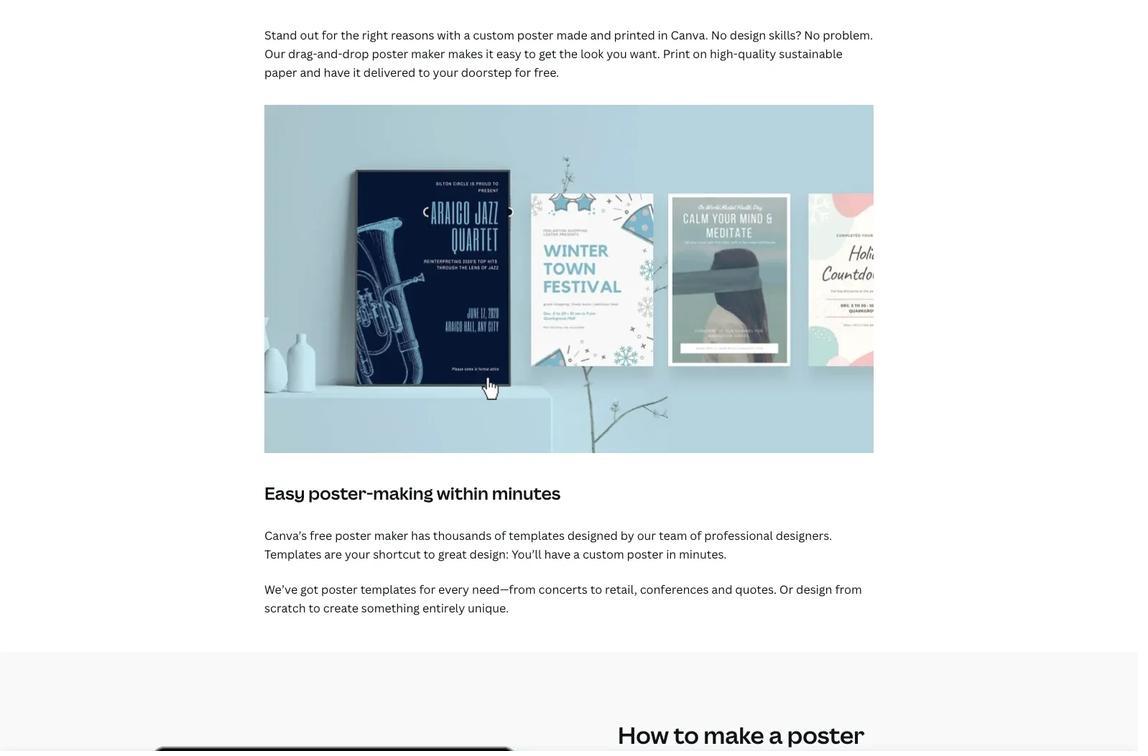 Task type: locate. For each thing, give the bounding box(es) containing it.
reasons
[[391, 28, 434, 43]]

1 horizontal spatial your
[[433, 64, 458, 80]]

have inside stand out for the right reasons with a custom poster made and printed in canva. no design skills? no problem. our drag-and-drop poster maker makes it easy to get the look you want. print on high-quality sustainable paper and have it delivered to your doorstep for free.
[[324, 64, 350, 80]]

concerts
[[539, 582, 588, 598]]

2 of from the left
[[690, 528, 701, 544]]

0 horizontal spatial of
[[494, 528, 506, 544]]

1 vertical spatial a
[[573, 546, 580, 562]]

are
[[324, 546, 342, 562]]

a right with
[[464, 28, 470, 43]]

0 horizontal spatial no
[[711, 28, 727, 43]]

how to make a poster
[[618, 720, 865, 751]]

0 horizontal spatial a
[[464, 28, 470, 43]]

design inside stand out for the right reasons with a custom poster made and printed in canva. no design skills? no problem. our drag-and-drop poster maker makes it easy to get the look you want. print on high-quality sustainable paper and have it delivered to your doorstep for free.
[[730, 28, 766, 43]]

our
[[264, 46, 285, 62]]

no
[[711, 28, 727, 43], [804, 28, 820, 43]]

custom inside stand out for the right reasons with a custom poster made and printed in canva. no design skills? no problem. our drag-and-drop poster maker makes it easy to get the look you want. print on high-quality sustainable paper and have it delivered to your doorstep for free.
[[473, 28, 514, 43]]

maker down the reasons
[[411, 46, 445, 62]]

for
[[322, 28, 338, 43], [515, 64, 531, 80], [419, 582, 435, 598]]

a down designed
[[573, 546, 580, 562]]

poster inside the we've got poster templates for every need—from concerts to retail, conferences and quotes. or design from scratch to create something entirely unique.
[[321, 582, 358, 598]]

1 vertical spatial your
[[345, 546, 370, 562]]

it
[[486, 46, 493, 62], [353, 64, 361, 80]]

0 horizontal spatial design
[[730, 28, 766, 43]]

0 horizontal spatial for
[[322, 28, 338, 43]]

1 horizontal spatial templates
[[509, 528, 565, 544]]

and
[[590, 28, 611, 43], [300, 64, 321, 80], [711, 582, 732, 598]]

to down has
[[423, 546, 435, 562]]

0 vertical spatial in
[[658, 28, 668, 43]]

of
[[494, 528, 506, 544], [690, 528, 701, 544]]

0 vertical spatial the
[[341, 28, 359, 43]]

it up doorstep
[[486, 46, 493, 62]]

design
[[730, 28, 766, 43], [796, 582, 832, 598]]

and for scratch
[[711, 582, 732, 598]]

the up "drop" at the top of page
[[341, 28, 359, 43]]

0 vertical spatial custom
[[473, 28, 514, 43]]

1 vertical spatial it
[[353, 64, 361, 80]]

0 vertical spatial a
[[464, 28, 470, 43]]

in down team
[[666, 546, 676, 562]]

1 horizontal spatial have
[[544, 546, 571, 562]]

shortcut
[[373, 546, 421, 562]]

and-
[[317, 46, 342, 62]]

0 horizontal spatial templates
[[360, 582, 416, 598]]

paper
[[264, 64, 297, 80]]

no up sustainable
[[804, 28, 820, 43]]

delivered
[[363, 64, 416, 80]]

have
[[324, 64, 350, 80], [544, 546, 571, 562]]

1 horizontal spatial a
[[573, 546, 580, 562]]

poster-
[[308, 481, 373, 505]]

for up entirely
[[419, 582, 435, 598]]

1 vertical spatial for
[[515, 64, 531, 80]]

1 horizontal spatial maker
[[411, 46, 445, 62]]

for up and-
[[322, 28, 338, 43]]

of up design:
[[494, 528, 506, 544]]

templates inside canva's free poster maker has thousands of templates designed by our team of professional designers. templates are your shortcut to great design: you'll have a custom poster in minutes.
[[509, 528, 565, 544]]

skills?
[[769, 28, 801, 43]]

to
[[524, 46, 536, 62], [418, 64, 430, 80], [423, 546, 435, 562], [590, 582, 602, 598], [309, 600, 320, 616], [674, 720, 699, 751]]

1 vertical spatial in
[[666, 546, 676, 562]]

0 vertical spatial templates
[[509, 528, 565, 544]]

1 vertical spatial maker
[[374, 528, 408, 544]]

in inside canva's free poster maker has thousands of templates designed by our team of professional designers. templates are your shortcut to great design: you'll have a custom poster in minutes.
[[666, 546, 676, 562]]

design inside the we've got poster templates for every need—from concerts to retail, conferences and quotes. or design from scratch to create something entirely unique.
[[796, 582, 832, 598]]

1 vertical spatial have
[[544, 546, 571, 562]]

scratch
[[264, 600, 306, 616]]

0 horizontal spatial custom
[[473, 28, 514, 43]]

1 horizontal spatial and
[[590, 28, 611, 43]]

custom down designed
[[583, 546, 624, 562]]

to left get
[[524, 46, 536, 62]]

canva's free poster maker has thousands of templates designed by our team of professional designers. templates are your shortcut to great design: you'll have a custom poster in minutes.
[[264, 528, 832, 562]]

have right you'll in the bottom left of the page
[[544, 546, 571, 562]]

1 horizontal spatial no
[[804, 28, 820, 43]]

making
[[373, 481, 433, 505]]

0 vertical spatial design
[[730, 28, 766, 43]]

1 vertical spatial custom
[[583, 546, 624, 562]]

for down easy
[[515, 64, 531, 80]]

0 vertical spatial your
[[433, 64, 458, 80]]

canva.
[[671, 28, 708, 43]]

maker
[[411, 46, 445, 62], [374, 528, 408, 544]]

2 vertical spatial a
[[769, 720, 783, 751]]

custom inside canva's free poster maker has thousands of templates designed by our team of professional designers. templates are your shortcut to great design: you'll have a custom poster in minutes.
[[583, 546, 624, 562]]

0 horizontal spatial maker
[[374, 528, 408, 544]]

how
[[618, 720, 669, 751]]

0 horizontal spatial it
[[353, 64, 361, 80]]

0 vertical spatial for
[[322, 28, 338, 43]]

2 horizontal spatial and
[[711, 582, 732, 598]]

design up "quality"
[[730, 28, 766, 43]]

and up look
[[590, 28, 611, 43]]

0 vertical spatial and
[[590, 28, 611, 43]]

your
[[433, 64, 458, 80], [345, 546, 370, 562]]

have inside canva's free poster maker has thousands of templates designed by our team of professional designers. templates are your shortcut to great design: you'll have a custom poster in minutes.
[[544, 546, 571, 562]]

easy
[[496, 46, 521, 62]]

make
[[704, 720, 764, 751]]

the down 'made'
[[559, 46, 578, 62]]

templates up you'll in the bottom left of the page
[[509, 528, 565, 544]]

1 vertical spatial templates
[[360, 582, 416, 598]]

the
[[341, 28, 359, 43], [559, 46, 578, 62]]

designers.
[[776, 528, 832, 544]]

maker inside stand out for the right reasons with a custom poster made and printed in canva. no design skills? no problem. our drag-and-drop poster maker makes it easy to get the look you want. print on high-quality sustainable paper and have it delivered to your doorstep for free.
[[411, 46, 445, 62]]

1 horizontal spatial custom
[[583, 546, 624, 562]]

you
[[607, 46, 627, 62]]

no up high-
[[711, 28, 727, 43]]

1 horizontal spatial it
[[486, 46, 493, 62]]

0 horizontal spatial your
[[345, 546, 370, 562]]

templates
[[264, 546, 322, 562]]

1 of from the left
[[494, 528, 506, 544]]

0 vertical spatial maker
[[411, 46, 445, 62]]

right
[[362, 28, 388, 43]]

1 horizontal spatial for
[[419, 582, 435, 598]]

minutes
[[492, 481, 561, 505]]

and left quotes.
[[711, 582, 732, 598]]

1 vertical spatial design
[[796, 582, 832, 598]]

to right "delivered"
[[418, 64, 430, 80]]

a
[[464, 28, 470, 43], [573, 546, 580, 562], [769, 720, 783, 751]]

0 vertical spatial have
[[324, 64, 350, 80]]

templates up something
[[360, 582, 416, 598]]

a inside stand out for the right reasons with a custom poster made and printed in canva. no design skills? no problem. our drag-and-drop poster maker makes it easy to get the look you want. print on high-quality sustainable paper and have it delivered to your doorstep for free.
[[464, 28, 470, 43]]

in
[[658, 28, 668, 43], [666, 546, 676, 562]]

our
[[637, 528, 656, 544]]

poster
[[517, 28, 554, 43], [372, 46, 408, 62], [335, 528, 371, 544], [627, 546, 663, 562], [321, 582, 358, 598], [787, 720, 865, 751]]

easy
[[264, 481, 305, 505]]

1 horizontal spatial of
[[690, 528, 701, 544]]

with
[[437, 28, 461, 43]]

maker inside canva's free poster maker has thousands of templates designed by our team of professional designers. templates are your shortcut to great design: you'll have a custom poster in minutes.
[[374, 528, 408, 544]]

your down makes on the left top of page
[[433, 64, 458, 80]]

it down "drop" at the top of page
[[353, 64, 361, 80]]

custom
[[473, 28, 514, 43], [583, 546, 624, 562]]

2 horizontal spatial for
[[515, 64, 531, 80]]

2 horizontal spatial a
[[769, 720, 783, 751]]

entirely
[[422, 600, 465, 616]]

design right or
[[796, 582, 832, 598]]

2 vertical spatial and
[[711, 582, 732, 598]]

printed
[[614, 28, 655, 43]]

custom up easy
[[473, 28, 514, 43]]

doorstep
[[461, 64, 512, 80]]

great
[[438, 546, 467, 562]]

drag-
[[288, 46, 317, 62]]

maker up shortcut at the bottom of the page
[[374, 528, 408, 544]]

makes
[[448, 46, 483, 62]]

get
[[539, 46, 556, 62]]

your right are
[[345, 546, 370, 562]]

has
[[411, 528, 430, 544]]

templates inside the we've got poster templates for every need—from concerts to retail, conferences and quotes. or design from scratch to create something entirely unique.
[[360, 582, 416, 598]]

designed
[[567, 528, 618, 544]]

1 vertical spatial and
[[300, 64, 321, 80]]

to right how at bottom
[[674, 720, 699, 751]]

0 vertical spatial it
[[486, 46, 493, 62]]

and inside the we've got poster templates for every need—from concerts to retail, conferences and quotes. or design from scratch to create something entirely unique.
[[711, 582, 732, 598]]

unique.
[[468, 600, 509, 616]]

0 horizontal spatial have
[[324, 64, 350, 80]]

have down and-
[[324, 64, 350, 80]]

for inside the we've got poster templates for every need—from concerts to retail, conferences and quotes. or design from scratch to create something entirely unique.
[[419, 582, 435, 598]]

a right make in the right of the page
[[769, 720, 783, 751]]

templates
[[509, 528, 565, 544], [360, 582, 416, 598]]

1 horizontal spatial design
[[796, 582, 832, 598]]

2 vertical spatial for
[[419, 582, 435, 598]]

of up minutes.
[[690, 528, 701, 544]]

high-
[[710, 46, 738, 62]]

in up print
[[658, 28, 668, 43]]

every
[[438, 582, 469, 598]]

1 horizontal spatial the
[[559, 46, 578, 62]]

and down drag-
[[300, 64, 321, 80]]

0 horizontal spatial and
[[300, 64, 321, 80]]



Task type: vqa. For each thing, say whether or not it's contained in the screenshot.
leftmost Of
yes



Task type: describe. For each thing, give the bounding box(es) containing it.
look
[[580, 46, 604, 62]]

from
[[835, 582, 862, 598]]

conferences
[[640, 582, 709, 598]]

out
[[300, 28, 319, 43]]

2 no from the left
[[804, 28, 820, 43]]

by
[[620, 528, 634, 544]]

your inside stand out for the right reasons with a custom poster made and printed in canva. no design skills? no problem. our drag-and-drop poster maker makes it easy to get the look you want. print on high-quality sustainable paper and have it delivered to your doorstep for free.
[[433, 64, 458, 80]]

to down got
[[309, 600, 320, 616]]

stand out for the right reasons with a custom poster made and printed in canva. no design skills? no problem. our drag-and-drop poster maker makes it easy to get the look you want. print on high-quality sustainable paper and have it delivered to your doorstep for free.
[[264, 28, 873, 80]]

retail,
[[605, 582, 637, 598]]

1 no from the left
[[711, 28, 727, 43]]

quotes.
[[735, 582, 777, 598]]

print
[[663, 46, 690, 62]]

free
[[310, 528, 332, 544]]

in inside stand out for the right reasons with a custom poster made and printed in canva. no design skills? no problem. our drag-and-drop poster maker makes it easy to get the look you want. print on high-quality sustainable paper and have it delivered to your doorstep for free.
[[658, 28, 668, 43]]

made
[[556, 28, 587, 43]]

stand
[[264, 28, 297, 43]]

or
[[779, 582, 793, 598]]

on
[[693, 46, 707, 62]]

professional
[[704, 528, 773, 544]]

got
[[300, 582, 318, 598]]

your inside canva's free poster maker has thousands of templates designed by our team of professional designers. templates are your shortcut to great design: you'll have a custom poster in minutes.
[[345, 546, 370, 562]]

minutes.
[[679, 546, 727, 562]]

thousands
[[433, 528, 492, 544]]

create
[[323, 600, 358, 616]]

need—from
[[472, 582, 536, 598]]

1 vertical spatial the
[[559, 46, 578, 62]]

poster image
[[264, 105, 874, 453]]

to inside canva's free poster maker has thousands of templates designed by our team of professional designers. templates are your shortcut to great design: you'll have a custom poster in minutes.
[[423, 546, 435, 562]]

team
[[659, 528, 687, 544]]

0 horizontal spatial the
[[341, 28, 359, 43]]

free.
[[534, 64, 559, 80]]

to left retail,
[[590, 582, 602, 598]]

quality
[[738, 46, 776, 62]]

something
[[361, 600, 420, 616]]

design:
[[470, 546, 509, 562]]

drop
[[342, 46, 369, 62]]

and for design
[[590, 28, 611, 43]]

problem.
[[823, 28, 873, 43]]

want.
[[630, 46, 660, 62]]

sustainable
[[779, 46, 843, 62]]

canva's
[[264, 528, 307, 544]]

we've
[[264, 582, 298, 598]]

you'll
[[511, 546, 541, 562]]

easy poster-making within minutes
[[264, 481, 561, 505]]

within
[[437, 481, 488, 505]]

a inside canva's free poster maker has thousands of templates designed by our team of professional designers. templates are your shortcut to great design: you'll have a custom poster in minutes.
[[573, 546, 580, 562]]

we've got poster templates for every need—from concerts to retail, conferences and quotes. or design from scratch to create something entirely unique.
[[264, 582, 862, 616]]



